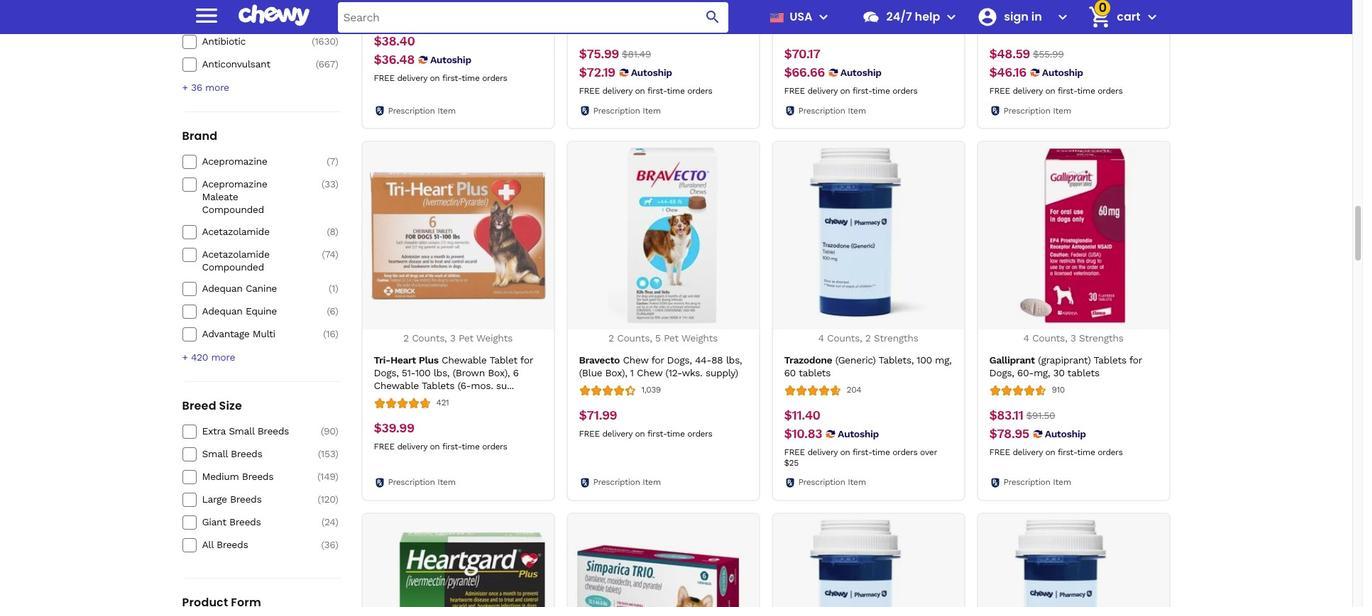 Task type: describe. For each thing, give the bounding box(es) containing it.
help menu image
[[943, 9, 960, 26]]

) for ( 667 )
[[335, 58, 338, 70]]

$75.99
[[579, 46, 619, 61]]

$78.95 text field
[[990, 426, 1029, 441]]

$75.99 text field
[[579, 46, 619, 62]]

heart
[[391, 354, 416, 365]]

) for ( 149 )
[[335, 471, 338, 482]]

adequan for adequan equine
[[202, 305, 243, 316]]

first- inside free delivery on first-time orders over $25
[[853, 447, 872, 457]]

) for ( 120 )
[[335, 493, 338, 505]]

autoship for $46.16
[[1042, 67, 1083, 78]]

acepromazine for acepromazine maleate compounded
[[202, 178, 267, 190]]

1,217
[[642, 24, 659, 34]]

( for 90
[[321, 425, 324, 436]]

1,039
[[642, 385, 661, 395]]

( for 16
[[323, 328, 326, 339]]

( 149 )
[[317, 471, 338, 482]]

more for + 420 more
[[211, 351, 235, 363]]

antibiotic link
[[202, 35, 303, 48]]

delivery inside $39.99 free delivery on first-time orders
[[397, 441, 427, 451]]

$39.99
[[374, 420, 414, 435]]

$48.59
[[990, 46, 1030, 61]]

$70.17 text field
[[784, 46, 820, 62]]

$72.19 text field
[[579, 65, 615, 80]]

) for ( 8 )
[[335, 225, 338, 237]]

compounded inside acepromazine maleate compounded
[[202, 204, 264, 215]]

2 counts, 5 pet weights
[[609, 332, 718, 344]]

free inside free delivery on first-time orders over $25
[[784, 447, 805, 457]]

) for ( 1 )
[[335, 282, 338, 294]]

( for 667
[[316, 58, 319, 70]]

tablets inside (grapiprant) tablets for dogs, 60-mg, 30 tablets
[[1068, 367, 1100, 378]]

breed
[[182, 397, 216, 414]]

breed size
[[182, 397, 242, 414]]

36 for (
[[324, 539, 335, 550]]

large breeds link
[[202, 493, 303, 505]]

weights for $71.99
[[682, 332, 718, 344]]

1,753
[[1052, 24, 1070, 34]]

2 for $71.99
[[609, 332, 614, 344]]

) for ( 6 )
[[335, 305, 338, 316]]

0 vertical spatial chewable
[[442, 354, 487, 365]]

24
[[325, 516, 335, 527]]

weights for $39.99
[[476, 332, 513, 344]]

Search text field
[[338, 2, 729, 32]]

3 2 from the left
[[865, 332, 871, 344]]

prescription for prescription image underneath $25
[[799, 477, 845, 487]]

2 for $39.99
[[403, 332, 409, 344]]

orders inside $39.99 free delivery on first-time orders
[[482, 441, 507, 451]]

acepromazine maleate compounded link
[[202, 178, 303, 216]]

$91.50
[[1026, 410, 1055, 421]]

delivery inside free delivery on first-time orders over $25
[[808, 447, 838, 457]]

prescription for prescription image under $72.19 text field
[[593, 106, 640, 115]]

orders inside free delivery on first-time orders over $25
[[893, 447, 918, 457]]

1 inside chew for dogs, 44-88 lbs, (blue box), 1 chew (12-wks. supply)
[[630, 367, 634, 378]]

on inside $71.99 free delivery on first-time orders
[[635, 429, 645, 439]]

1 vertical spatial chew
[[637, 367, 662, 378]]

149
[[320, 471, 335, 482]]

$71.99 text field
[[579, 407, 617, 423]]

wks.
[[682, 367, 703, 378]]

acepromazine for acepromazine
[[202, 156, 267, 167]]

free down $66.66 text field at the top right of page
[[784, 86, 805, 96]]

$71.99
[[579, 407, 617, 422]]

help
[[915, 9, 940, 25]]

extra small breeds
[[202, 425, 289, 436]]

$48.59 $55.99
[[990, 46, 1064, 61]]

cart
[[1117, 9, 1141, 25]]

) for ( 36 )
[[335, 539, 338, 550]]

sign in
[[1004, 9, 1042, 25]]

$10.83
[[784, 426, 822, 441]]

anticonvulsant
[[202, 58, 270, 70]]

dogs, for chewable tablet for dogs, 51-100 lbs, (brown box), 6 chewable tablets (6-mos. su...
[[374, 367, 399, 378]]

acepromazine link
[[202, 155, 303, 168]]

(blue
[[579, 367, 602, 378]]

73 )
[[325, 13, 338, 24]]

breeds for giant breeds
[[229, 516, 261, 527]]

(grapiprant) tablets for dogs, 60-mg, 30 tablets
[[990, 354, 1142, 378]]

trazodone (generic) tablets, 100 mg, 60 tablets image
[[780, 148, 957, 324]]

prescription image right ( 149 ) at left bottom
[[374, 477, 385, 488]]

bravecto
[[579, 354, 620, 365]]

acetazolamide for acetazolamide
[[202, 225, 270, 237]]

$91.50 text field
[[1026, 407, 1055, 423]]

+ 420 more
[[182, 351, 235, 363]]

delivery down $72.19 text field
[[602, 86, 633, 96]]

adequan equine link
[[202, 304, 303, 317]]

$75.99 $81.49
[[579, 46, 651, 61]]

( 74 )
[[322, 248, 338, 260]]

$36.48 text field
[[374, 52, 415, 68]]

over
[[920, 447, 937, 457]]

( 1630 )
[[312, 36, 338, 47]]

( for 36
[[321, 539, 324, 550]]

anti-ulcer link
[[202, 12, 303, 25]]

pet for $71.99
[[664, 332, 679, 344]]

672
[[847, 24, 861, 34]]

tri-heart plus chewable tablet for dogs, 51-100 lbs, (brown box), 6 chewable tablets (6-mos. supply) image
[[370, 148, 546, 324]]

4 counts, 3 strengths
[[1024, 332, 1124, 344]]

( 16 )
[[323, 328, 338, 339]]

advantage multi link
[[202, 327, 303, 340]]

acepromazine maleate compounded
[[202, 178, 267, 215]]

(brown
[[453, 367, 485, 378]]

anti-
[[202, 13, 225, 24]]

prescription item down $72.19 text field
[[593, 106, 661, 115]]

counts, for chew
[[617, 332, 652, 344]]

box), inside chew for dogs, 44-88 lbs, (blue box), 1 chew (12-wks. supply)
[[605, 367, 627, 378]]

24/7 help
[[887, 9, 940, 25]]

$11.40 text field
[[784, 407, 821, 423]]

advantage
[[202, 328, 250, 339]]

extra
[[202, 425, 226, 436]]

0 vertical spatial 1
[[332, 282, 335, 294]]

counts, for chewable
[[412, 332, 447, 344]]

) for ( 153 )
[[335, 448, 338, 459]]

delivery inside $71.99 free delivery on first-time orders
[[602, 429, 633, 439]]

0 vertical spatial 6
[[330, 305, 335, 316]]

tri-
[[374, 354, 391, 365]]

prescription image down $25
[[784, 477, 796, 488]]

73
[[325, 13, 335, 24]]

dogs, for (grapiprant) tablets for dogs, 60-mg, 30 tablets
[[990, 367, 1014, 378]]

delivery down $46.16 text field
[[1013, 86, 1043, 96]]

free down the $36.48 text field
[[374, 73, 395, 83]]

account menu image
[[1055, 9, 1072, 26]]

$81.49 text field
[[622, 46, 651, 62]]

breeds for medium breeds
[[242, 471, 274, 482]]

adequan canine link
[[202, 282, 303, 294]]

free delivery on first-time orders down $91.50 text field
[[990, 447, 1123, 457]]

Product search field
[[338, 2, 729, 32]]

small breeds
[[202, 448, 262, 459]]

$39.99 text field
[[374, 420, 414, 436]]

prescription for prescription image below $66.66 text field at the top right of page
[[799, 106, 845, 115]]

$25
[[784, 458, 799, 468]]

prescription item down $39.99 free delivery on first-time orders
[[388, 477, 456, 487]]

strengths for $78.95
[[1079, 332, 1124, 344]]

prescription for prescription icon at the bottom of the page
[[593, 477, 640, 487]]

breeds up small breeds link
[[258, 425, 289, 436]]

( 1 )
[[329, 282, 338, 294]]

orders inside $71.99 free delivery on first-time orders
[[688, 429, 713, 439]]

delivery down $66.66 text field at the top right of page
[[808, 86, 838, 96]]

autoship for $66.66
[[841, 67, 882, 78]]

910
[[1052, 385, 1065, 395]]

free delivery on first-time orders over $25
[[784, 447, 937, 468]]

for inside chew for dogs, 44-88 lbs, (blue box), 1 chew (12-wks. supply)
[[651, 354, 664, 365]]

galliprant (grapiprant) tablets for dogs, 60-mg, 30 tablets image
[[986, 148, 1162, 324]]

$71.99 free delivery on first-time orders
[[579, 407, 713, 439]]

autoship for $10.83
[[838, 428, 879, 439]]

giant
[[202, 516, 226, 527]]

galliprant
[[990, 354, 1035, 365]]

prescription image down the $36.48 text field
[[374, 105, 385, 117]]

( for 1
[[329, 282, 332, 294]]

prescription image down $46.16 text field
[[990, 105, 1001, 117]]

0 horizontal spatial chewable
[[374, 380, 419, 391]]

) for ( 24 )
[[335, 516, 338, 527]]

prescription image down $66.66 text field at the top right of page
[[784, 105, 796, 117]]

$10.83 text field
[[784, 426, 822, 441]]

( for 74
[[322, 248, 325, 260]]

( 667 )
[[316, 58, 338, 70]]

adequan canine
[[202, 282, 277, 294]]

$70.17
[[784, 46, 820, 61]]

( 36 )
[[321, 539, 338, 550]]

( 153 )
[[318, 448, 338, 459]]

( for 153
[[318, 448, 321, 459]]

51-
[[402, 367, 415, 378]]

1630
[[315, 36, 335, 47]]

all breeds link
[[202, 538, 303, 551]]

0 horizontal spatial small
[[202, 448, 228, 459]]

chewable tablet for dogs, 51-100 lbs, (brown box), 6 chewable tablets (6-mos. su...
[[374, 354, 533, 391]]

prescription image
[[579, 477, 590, 488]]

mg, inside (generic) tablets, 100 mg, 60 tablets
[[935, 354, 952, 365]]

free inside $39.99 free delivery on first-time orders
[[374, 441, 395, 451]]

on inside $39.99 free delivery on first-time orders
[[430, 441, 440, 451]]

prescription item down $46.16 text field
[[1004, 106, 1071, 115]]

strengths for $10.83
[[874, 332, 918, 344]]

medium breeds
[[202, 471, 274, 482]]

free delivery on first-time orders for $36.48
[[374, 73, 507, 83]]

more for + 36 more
[[205, 82, 229, 93]]

for for (grapiprant) tablets for dogs, 60-mg, 30 tablets
[[1130, 354, 1142, 365]]

3 for pet
[[450, 332, 456, 344]]

compounded inside acetazolamide compounded
[[202, 261, 264, 272]]

medium
[[202, 471, 239, 482]]

chewy support image
[[862, 8, 881, 26]]

prescription image down $78.95 text field
[[990, 477, 1001, 488]]

4 for $78.95
[[1024, 332, 1029, 344]]

equine
[[246, 305, 277, 316]]

prescription for prescription image underneath $46.16 text field
[[1004, 106, 1051, 115]]

tablets inside (grapiprant) tablets for dogs, 60-mg, 30 tablets
[[1094, 354, 1127, 365]]

delivery down the $36.48 text field
[[397, 73, 427, 83]]

heartgard plus chew for dogs, 26-50 lbs, (green box), 6 chews (6-mos. supply) image
[[370, 520, 546, 607]]

(6-
[[458, 380, 471, 391]]

prescription item right prescription icon at the bottom of the page
[[593, 477, 661, 487]]

acetazolamide link
[[202, 225, 303, 238]]

carprofen (generic) flavored tablets for dogs, 75-mg, 60 tablets image
[[986, 520, 1162, 607]]

0 vertical spatial small
[[229, 425, 254, 436]]

+ 36 more
[[182, 82, 229, 93]]

prescription item down $78.95 text field
[[1004, 477, 1071, 487]]



Task type: vqa. For each thing, say whether or not it's contained in the screenshot.
Puppy Toys link at the right of page
no



Task type: locate. For each thing, give the bounding box(es) containing it.
0 horizontal spatial strengths
[[874, 332, 918, 344]]

prescription image
[[374, 105, 385, 117], [579, 105, 590, 117], [784, 105, 796, 117], [990, 105, 1001, 117], [374, 477, 385, 488], [784, 477, 796, 488], [990, 477, 1001, 488]]

cart link
[[1083, 0, 1141, 34]]

2 up the bravecto
[[609, 332, 614, 344]]

) for ( 90 )
[[335, 425, 338, 436]]

giant breeds
[[202, 516, 261, 527]]

0 vertical spatial more
[[205, 82, 229, 93]]

36 down 24
[[324, 539, 335, 550]]

prescription item down the $36.48 text field
[[388, 106, 456, 115]]

1 horizontal spatial 6
[[513, 367, 519, 378]]

1 vertical spatial adequan
[[202, 305, 243, 316]]

1 horizontal spatial tablets
[[1068, 367, 1100, 378]]

medium breeds link
[[202, 470, 303, 483]]

adequan for adequan canine
[[202, 282, 243, 294]]

$38.40 text field
[[374, 33, 415, 49]]

) up 74
[[335, 225, 338, 237]]

9 ) from the top
[[335, 305, 338, 316]]

maleate
[[202, 191, 238, 203]]

) down ( 6 )
[[335, 328, 338, 339]]

) up ( 6 )
[[335, 282, 338, 294]]

1 horizontal spatial mg,
[[1034, 367, 1050, 378]]

dogs, down tri-
[[374, 367, 399, 378]]

+ up brand
[[182, 82, 188, 93]]

lbs,
[[726, 354, 742, 365], [434, 367, 450, 378]]

) down ( 1 )
[[335, 305, 338, 316]]

pet
[[459, 332, 473, 344], [664, 332, 679, 344]]

2 horizontal spatial for
[[1130, 354, 1142, 365]]

1 adequan from the top
[[202, 282, 243, 294]]

1 horizontal spatial lbs,
[[726, 354, 742, 365]]

counts, for (grapiprant)
[[1033, 332, 1068, 344]]

1 horizontal spatial dogs,
[[667, 354, 692, 365]]

enalapril maleate (generic) tablets, 2.5-mg, 60 tablets image
[[780, 520, 957, 607]]

acetazolamide compounded
[[202, 248, 270, 272]]

5 ) from the top
[[335, 178, 338, 190]]

1 vertical spatial 6
[[513, 367, 519, 378]]

breeds for large breeds
[[230, 493, 262, 505]]

size
[[219, 397, 242, 414]]

$46.16 text field
[[990, 65, 1027, 80]]

0 horizontal spatial mg,
[[935, 354, 952, 365]]

1 tablets from the left
[[799, 367, 831, 378]]

0 horizontal spatial for
[[520, 354, 533, 365]]

free inside $71.99 free delivery on first-time orders
[[579, 429, 600, 439]]

prescription right prescription icon at the bottom of the page
[[593, 477, 640, 487]]

dogs, inside (grapiprant) tablets for dogs, 60-mg, 30 tablets
[[990, 367, 1014, 378]]

prescription down $72.19 text field
[[593, 106, 640, 115]]

adequan up adequan equine
[[202, 282, 243, 294]]

free delivery on first-time orders down the $36.48 text field
[[374, 73, 507, 83]]

7 ) from the top
[[335, 248, 338, 260]]

420
[[191, 351, 208, 363]]

+
[[182, 82, 188, 93], [182, 351, 188, 363]]

items image
[[1088, 5, 1113, 30]]

2 pet from the left
[[664, 332, 679, 344]]

chew for dogs, 44-88 lbs, (blue box), 1 chew (12-wks. supply)
[[579, 354, 742, 378]]

counts, left 5 in the bottom left of the page
[[617, 332, 652, 344]]

4 counts, 2 strengths
[[818, 332, 918, 344]]

90
[[324, 425, 335, 436]]

breeds down small breeds link
[[242, 471, 274, 482]]

autoship down $81.49 text box
[[631, 67, 672, 78]]

free delivery on first-time orders for $46.16
[[990, 86, 1123, 96]]

2 2 from the left
[[609, 332, 614, 344]]

box), inside chewable tablet for dogs, 51-100 lbs, (brown box), 6 chewable tablets (6-mos. su...
[[488, 367, 510, 378]]

1 box), from the left
[[488, 367, 510, 378]]

0 vertical spatial chew
[[623, 354, 649, 365]]

small up small breeds
[[229, 425, 254, 436]]

0 horizontal spatial 3
[[450, 332, 456, 344]]

0 vertical spatial +
[[182, 82, 188, 93]]

0 vertical spatial lbs,
[[726, 354, 742, 365]]

0 horizontal spatial dogs,
[[374, 367, 399, 378]]

) down 7
[[335, 178, 338, 190]]

adequan inside adequan equine link
[[202, 305, 243, 316]]

1 weights from the left
[[476, 332, 513, 344]]

( 24 )
[[321, 516, 338, 527]]

1 vertical spatial acepromazine
[[202, 178, 267, 190]]

0 vertical spatial 100
[[917, 354, 932, 365]]

0 vertical spatial 36
[[191, 82, 202, 93]]

1 pet from the left
[[459, 332, 473, 344]]

tablets down trazodone
[[799, 367, 831, 378]]

1 horizontal spatial strengths
[[1079, 332, 1124, 344]]

$81.49
[[622, 48, 651, 60]]

1 horizontal spatial pet
[[664, 332, 679, 344]]

204
[[847, 385, 862, 395]]

$46.16
[[990, 65, 1027, 80]]

more
[[205, 82, 229, 93], [211, 351, 235, 363]]

3 counts, from the left
[[827, 332, 862, 344]]

1 horizontal spatial 4
[[1024, 332, 1029, 344]]

) for ( 7 )
[[335, 156, 338, 167]]

1 vertical spatial +
[[182, 351, 188, 363]]

100 inside (generic) tablets, 100 mg, 60 tablets
[[917, 354, 932, 365]]

time inside $71.99 free delivery on first-time orders
[[667, 429, 685, 439]]

6 ) from the top
[[335, 225, 338, 237]]

first-
[[442, 73, 462, 83], [648, 86, 667, 96], [853, 86, 872, 96], [1058, 86, 1077, 96], [648, 429, 667, 439], [442, 441, 462, 451], [853, 447, 872, 457], [1058, 447, 1077, 457]]

prescription item down $66.66 text field at the top right of page
[[799, 106, 866, 115]]

( 120 )
[[318, 493, 338, 505]]

compounded
[[202, 204, 264, 215], [202, 261, 264, 272]]

trazodone
[[784, 354, 832, 365]]

menu image left ulcer
[[192, 1, 220, 29]]

+ for + 420 more
[[182, 351, 188, 363]]

100 down plus
[[415, 367, 431, 378]]

prescription for prescription image under the $36.48 text field
[[388, 106, 435, 115]]

for for chewable tablet for dogs, 51-100 lbs, (brown box), 6 chewable tablets (6-mos. su...
[[520, 354, 533, 365]]

0 horizontal spatial weights
[[476, 332, 513, 344]]

lbs, down plus
[[434, 367, 450, 378]]

$11.40
[[784, 407, 821, 422]]

2 3 from the left
[[1071, 332, 1076, 344]]

tablets
[[799, 367, 831, 378], [1068, 367, 1100, 378]]

1 + from the top
[[182, 82, 188, 93]]

autoship for $36.48
[[430, 54, 471, 65]]

6 up the su...
[[513, 367, 519, 378]]

dogs, up (12-
[[667, 354, 692, 365]]

large breeds
[[202, 493, 262, 505]]

3 up chewable tablet for dogs, 51-100 lbs, (brown box), 6 chewable tablets (6-mos. su...
[[450, 332, 456, 344]]

for inside (grapiprant) tablets for dogs, 60-mg, 30 tablets
[[1130, 354, 1142, 365]]

bravecto chew for dogs, 44-88 lbs, (blue box), 1 chew (12-wks. supply) image
[[575, 148, 751, 324]]

prescription down $66.66 text field at the top right of page
[[799, 106, 845, 115]]

2 acetazolamide from the top
[[202, 248, 270, 260]]

$48.59 text field
[[990, 46, 1030, 62]]

lbs, right the 88
[[726, 354, 742, 365]]

( for 7
[[327, 156, 330, 167]]

1 horizontal spatial small
[[229, 425, 254, 436]]

( for 149
[[317, 471, 320, 482]]

multi
[[253, 328, 275, 339]]

4 for $10.83
[[818, 332, 824, 344]]

free down $78.95 text field
[[990, 447, 1010, 457]]

on inside free delivery on first-time orders over $25
[[840, 447, 850, 457]]

2 + from the top
[[182, 351, 188, 363]]

2 counts, from the left
[[617, 332, 652, 344]]

1 vertical spatial 1
[[630, 367, 634, 378]]

pet for $39.99
[[459, 332, 473, 344]]

1 vertical spatial tablets
[[422, 380, 455, 391]]

74
[[325, 248, 335, 260]]

autoship for $72.19
[[631, 67, 672, 78]]

pet right 5 in the bottom left of the page
[[664, 332, 679, 344]]

strengths up (grapiprant)
[[1079, 332, 1124, 344]]

( for 24
[[321, 516, 325, 527]]

100 inside chewable tablet for dogs, 51-100 lbs, (brown box), 6 chewable tablets (6-mos. su...
[[415, 367, 431, 378]]

1 vertical spatial lbs,
[[434, 367, 450, 378]]

2 ) from the top
[[335, 36, 338, 47]]

0 horizontal spatial 6
[[330, 305, 335, 316]]

all
[[202, 539, 213, 550]]

1 strengths from the left
[[874, 332, 918, 344]]

)
[[335, 13, 338, 24], [335, 36, 338, 47], [335, 58, 338, 70], [335, 156, 338, 167], [335, 178, 338, 190], [335, 225, 338, 237], [335, 248, 338, 260], [335, 282, 338, 294], [335, 305, 338, 316], [335, 328, 338, 339], [335, 425, 338, 436], [335, 448, 338, 459], [335, 471, 338, 482], [335, 493, 338, 505], [335, 516, 338, 527], [335, 539, 338, 550]]

0 vertical spatial tablets
[[1094, 354, 1127, 365]]

strengths up "tablets,"
[[874, 332, 918, 344]]

$83.11 $91.50
[[990, 407, 1055, 422]]

prescription item down free delivery on first-time orders over $25
[[799, 477, 866, 487]]

1 horizontal spatial menu image
[[816, 9, 833, 26]]

mg, inside (grapiprant) tablets for dogs, 60-mg, 30 tablets
[[1034, 367, 1050, 378]]

1 horizontal spatial weights
[[682, 332, 718, 344]]

1 horizontal spatial box),
[[605, 367, 627, 378]]

33
[[324, 178, 335, 190]]

16 ) from the top
[[335, 539, 338, 550]]

1 vertical spatial chewable
[[374, 380, 419, 391]]

chewable up the (brown
[[442, 354, 487, 365]]

chewy home image
[[238, 0, 309, 31]]

1 vertical spatial small
[[202, 448, 228, 459]]

1 vertical spatial more
[[211, 351, 235, 363]]

$78.95
[[990, 426, 1029, 441]]

0 horizontal spatial 100
[[415, 367, 431, 378]]

1 horizontal spatial 2
[[609, 332, 614, 344]]

tablets down 4 counts, 3 strengths
[[1094, 354, 1127, 365]]

1 vertical spatial mg,
[[1034, 367, 1050, 378]]

free delivery on first-time orders down $66.66 text field at the top right of page
[[784, 86, 918, 96]]

for inside chewable tablet for dogs, 51-100 lbs, (brown box), 6 chewable tablets (6-mos. su...
[[520, 354, 533, 365]]

1 3 from the left
[[450, 332, 456, 344]]

0 horizontal spatial pet
[[459, 332, 473, 344]]

delivery down $78.95 text field
[[1013, 447, 1043, 457]]

$66.66
[[784, 65, 825, 80]]

) down ( 90 )
[[335, 448, 338, 459]]

2 acepromazine from the top
[[202, 178, 267, 190]]

( 33 )
[[321, 178, 338, 190]]

prescription for prescription image under $78.95 text field
[[1004, 477, 1051, 487]]

more down advantage
[[211, 351, 235, 363]]

36 down anticonvulsant
[[191, 82, 202, 93]]

36 for +
[[191, 82, 202, 93]]

free
[[374, 73, 395, 83], [579, 86, 600, 96], [784, 86, 805, 96], [990, 86, 1010, 96], [579, 429, 600, 439], [374, 441, 395, 451], [784, 447, 805, 457], [990, 447, 1010, 457]]

dogs, inside chew for dogs, 44-88 lbs, (blue box), 1 chew (12-wks. supply)
[[667, 354, 692, 365]]

120
[[321, 493, 335, 505]]

sign
[[1004, 9, 1029, 25]]

0 horizontal spatial 36
[[191, 82, 202, 93]]

free delivery on first-time orders down $81.49 text box
[[579, 86, 713, 96]]

4 up trazodone
[[818, 332, 824, 344]]

0 horizontal spatial 4
[[818, 332, 824, 344]]

compounded up adequan canine
[[202, 261, 264, 272]]

1 compounded from the top
[[202, 204, 264, 215]]

1 vertical spatial acetazolamide
[[202, 248, 270, 260]]

1 counts, from the left
[[412, 332, 447, 344]]

) for ( 16 )
[[335, 328, 338, 339]]

large
[[202, 493, 227, 505]]

0 horizontal spatial box),
[[488, 367, 510, 378]]

) up ( 1630 )
[[335, 13, 338, 24]]

1 for from the left
[[520, 354, 533, 365]]

box),
[[488, 367, 510, 378], [605, 367, 627, 378]]

advantage multi
[[202, 328, 275, 339]]

mg, left 30
[[1034, 367, 1050, 378]]

6 down ( 1 )
[[330, 305, 335, 316]]

acetazolamide compounded link
[[202, 247, 303, 273]]

( for 120
[[318, 493, 321, 505]]

0 horizontal spatial 1
[[332, 282, 335, 294]]

autoship down 672
[[841, 67, 882, 78]]

) up ( 36 )
[[335, 516, 338, 527]]

1 up ( 6 )
[[332, 282, 335, 294]]

$38.40
[[374, 33, 415, 48]]

1 4 from the left
[[818, 332, 824, 344]]

153
[[321, 448, 335, 459]]

1 acepromazine from the top
[[202, 156, 267, 167]]

free delivery on first-time orders for $66.66
[[784, 86, 918, 96]]

+ left 420 at the left
[[182, 351, 188, 363]]

1 vertical spatial 100
[[415, 367, 431, 378]]

tablets down (grapiprant)
[[1068, 367, 1100, 378]]

1 ) from the top
[[335, 13, 338, 24]]

lbs, inside chewable tablet for dogs, 51-100 lbs, (brown box), 6 chewable tablets (6-mos. su...
[[434, 367, 450, 378]]

counts, up (grapiprant)
[[1033, 332, 1068, 344]]

1 vertical spatial 36
[[324, 539, 335, 550]]

2 for from the left
[[651, 354, 664, 365]]

100
[[917, 354, 932, 365], [415, 367, 431, 378]]

prescription image down $72.19 text field
[[579, 105, 590, 117]]

421
[[436, 398, 449, 408]]

acepromazine up maleate at the left top of page
[[202, 178, 267, 190]]

counts, up plus
[[412, 332, 447, 344]]

prescription down $25
[[799, 477, 845, 487]]

acetazolamide up acetazolamide compounded
[[202, 225, 270, 237]]

) for ( 33 )
[[335, 178, 338, 190]]

box), down tablet
[[488, 367, 510, 378]]

) up ( 33 )
[[335, 156, 338, 167]]

15 ) from the top
[[335, 516, 338, 527]]

breeds for all breeds
[[217, 539, 248, 550]]

dogs, inside chewable tablet for dogs, 51-100 lbs, (brown box), 6 chewable tablets (6-mos. su...
[[374, 367, 399, 378]]

free down $72.19 text field
[[579, 86, 600, 96]]

on
[[430, 73, 440, 83], [635, 86, 645, 96], [840, 86, 850, 96], [1046, 86, 1056, 96], [635, 429, 645, 439], [430, 441, 440, 451], [840, 447, 850, 457], [1046, 447, 1056, 457]]

prescription down $46.16 text field
[[1004, 106, 1051, 115]]

tablets,
[[879, 354, 914, 365]]

1 right (blue
[[630, 367, 634, 378]]

breeds for small breeds
[[231, 448, 262, 459]]

anticonvulsant link
[[202, 58, 303, 71]]

) down ( 153 )
[[335, 471, 338, 482]]

prescription down the $36.48 text field
[[388, 106, 435, 115]]

time inside free delivery on first-time orders over $25
[[872, 447, 890, 457]]

0 horizontal spatial menu image
[[192, 1, 220, 29]]

first- inside $39.99 free delivery on first-time orders
[[442, 441, 462, 451]]

2 horizontal spatial 2
[[865, 332, 871, 344]]

$55.99 text field
[[1033, 46, 1064, 62]]

4 up galliprant
[[1024, 332, 1029, 344]]

brand
[[182, 128, 218, 144]]

) for ( 1630 )
[[335, 36, 338, 47]]

6 inside chewable tablet for dogs, 51-100 lbs, (brown box), 6 chewable tablets (6-mos. su...
[[513, 367, 519, 378]]

0 horizontal spatial tablets
[[799, 367, 831, 378]]

prescription for prescription image on the right of ( 149 ) at left bottom
[[388, 477, 435, 487]]

prescription down $78.95 text field
[[1004, 477, 1051, 487]]

menu image right usa
[[816, 9, 833, 26]]

3 for from the left
[[1130, 354, 1142, 365]]

2 box), from the left
[[605, 367, 627, 378]]

lbs, inside chew for dogs, 44-88 lbs, (blue box), 1 chew (12-wks. supply)
[[726, 354, 742, 365]]

0 vertical spatial mg,
[[935, 354, 952, 365]]

+ for + 36 more
[[182, 82, 188, 93]]

acetazolamide
[[202, 225, 270, 237], [202, 248, 270, 260]]

0 vertical spatial acetazolamide
[[202, 225, 270, 237]]

1 2 from the left
[[403, 332, 409, 344]]

mos.
[[471, 380, 493, 391]]

menu image inside usa dropdown button
[[816, 9, 833, 26]]

$66.66 text field
[[784, 65, 825, 80]]

menu image
[[192, 1, 220, 29], [816, 9, 833, 26]]

60
[[784, 367, 796, 378]]

2 strengths from the left
[[1079, 332, 1124, 344]]

4 counts, from the left
[[1033, 332, 1068, 344]]

free delivery on first-time orders
[[374, 73, 507, 83], [579, 86, 713, 96], [784, 86, 918, 96], [990, 86, 1123, 96], [990, 447, 1123, 457]]

1 horizontal spatial for
[[651, 354, 664, 365]]

item
[[438, 106, 456, 115], [643, 106, 661, 115], [848, 106, 866, 115], [1053, 106, 1071, 115], [438, 477, 456, 487], [643, 477, 661, 487], [848, 477, 866, 487], [1053, 477, 1071, 487]]

(grapiprant)
[[1038, 354, 1091, 365]]

2 up (generic) at the bottom right of the page
[[865, 332, 871, 344]]

0 horizontal spatial lbs,
[[434, 367, 450, 378]]

13 ) from the top
[[335, 471, 338, 482]]

weights up tablet
[[476, 332, 513, 344]]

12 ) from the top
[[335, 448, 338, 459]]

prescription item
[[388, 106, 456, 115], [593, 106, 661, 115], [799, 106, 866, 115], [1004, 106, 1071, 115], [388, 477, 456, 487], [593, 477, 661, 487], [799, 477, 866, 487], [1004, 477, 1071, 487]]

) up ( 24 )
[[335, 493, 338, 505]]

$83.11 text field
[[990, 407, 1024, 423]]

0 vertical spatial compounded
[[202, 204, 264, 215]]

submit search image
[[705, 9, 722, 26]]

3 up (grapiprant)
[[1071, 332, 1076, 344]]

anti-ulcer
[[202, 13, 248, 24]]

6
[[330, 305, 335, 316], [513, 367, 519, 378]]

1 horizontal spatial chewable
[[442, 354, 487, 365]]

counts, for (generic)
[[827, 332, 862, 344]]

14 ) from the top
[[335, 493, 338, 505]]

( 8 )
[[327, 225, 338, 237]]

weights up 44-
[[682, 332, 718, 344]]

1 horizontal spatial 1
[[630, 367, 634, 378]]

2 4 from the left
[[1024, 332, 1029, 344]]

more down anticonvulsant
[[205, 82, 229, 93]]

( for 6
[[327, 305, 330, 316]]

1 vertical spatial compounded
[[202, 261, 264, 272]]

1 horizontal spatial 36
[[324, 539, 335, 550]]

( for 1630
[[312, 36, 315, 47]]

acetazolamide down acetazolamide link
[[202, 248, 270, 260]]

counts, up (generic) at the bottom right of the page
[[827, 332, 862, 344]]

( for 33
[[321, 178, 324, 190]]

breeds down extra small breeds
[[231, 448, 262, 459]]

tablets inside (generic) tablets, 100 mg, 60 tablets
[[799, 367, 831, 378]]

1 acetazolamide from the top
[[202, 225, 270, 237]]

1 horizontal spatial 3
[[1071, 332, 1076, 344]]

11 ) from the top
[[335, 425, 338, 436]]

) down ( 8 )
[[335, 248, 338, 260]]

2 adequan from the top
[[202, 305, 243, 316]]

( 7 )
[[327, 156, 338, 167]]

0 horizontal spatial 2
[[403, 332, 409, 344]]

0 vertical spatial acepromazine
[[202, 156, 267, 167]]

8 ) from the top
[[335, 282, 338, 294]]

breeds down giant breeds
[[217, 539, 248, 550]]

5
[[655, 332, 661, 344]]

chew
[[623, 354, 649, 365], [637, 367, 662, 378]]

autoship down $55.99 text field
[[1042, 67, 1083, 78]]

2 horizontal spatial dogs,
[[990, 367, 1014, 378]]

( 90 )
[[321, 425, 338, 436]]

tablets inside chewable tablet for dogs, 51-100 lbs, (brown box), 6 chewable tablets (6-mos. su...
[[422, 380, 455, 391]]

8
[[330, 225, 335, 237]]

dogs, down galliprant
[[990, 367, 1014, 378]]

(generic) tablets, 100 mg, 60 tablets
[[784, 354, 952, 378]]

mg, right "tablets,"
[[935, 354, 952, 365]]

acetazolamide for acetazolamide compounded
[[202, 248, 270, 260]]

simparica trio chewable tablet for dogs, 22.1-44.0 lbs, (teal box), 6 chewable tablets (6-mos. supply) image
[[575, 520, 751, 607]]

2 tablets from the left
[[1068, 367, 1100, 378]]

1 horizontal spatial 100
[[917, 354, 932, 365]]

3 for strengths
[[1071, 332, 1076, 344]]

) down ( 1630 )
[[335, 58, 338, 70]]

autoship up free delivery on first-time orders over $25
[[838, 428, 879, 439]]

16
[[326, 328, 335, 339]]

autoship for $78.95
[[1045, 428, 1086, 439]]

1,023
[[436, 11, 456, 21]]

) for ( 74 )
[[335, 248, 338, 260]]

100 right "tablets,"
[[917, 354, 932, 365]]

0 horizontal spatial tablets
[[422, 380, 455, 391]]

4 ) from the top
[[335, 156, 338, 167]]

60-
[[1017, 367, 1034, 378]]

) down 73 )
[[335, 36, 338, 47]]

autoship down the 1,023
[[430, 54, 471, 65]]

time inside $39.99 free delivery on first-time orders
[[462, 441, 480, 451]]

adequan equine
[[202, 305, 277, 316]]

$55.99
[[1033, 48, 1064, 60]]

) up ( 153 )
[[335, 425, 338, 436]]

( for 8
[[327, 225, 330, 237]]

10 ) from the top
[[335, 328, 338, 339]]

2 weights from the left
[[682, 332, 718, 344]]

first- inside $71.99 free delivery on first-time orders
[[648, 429, 667, 439]]

pet up the (brown
[[459, 332, 473, 344]]

24/7 help link
[[857, 0, 940, 34]]

3 ) from the top
[[335, 58, 338, 70]]

2 compounded from the top
[[202, 261, 264, 272]]

1 horizontal spatial tablets
[[1094, 354, 1127, 365]]

free delivery on first-time orders for $72.19
[[579, 86, 713, 96]]

free down "$71.99" text box
[[579, 429, 600, 439]]

2 counts, 3 pet weights
[[403, 332, 513, 344]]

adequan inside adequan canine link
[[202, 282, 243, 294]]

acepromazine
[[202, 156, 267, 167], [202, 178, 267, 190]]

free down $46.16 text field
[[990, 86, 1010, 96]]

cart menu image
[[1144, 9, 1161, 26]]

0 vertical spatial adequan
[[202, 282, 243, 294]]



